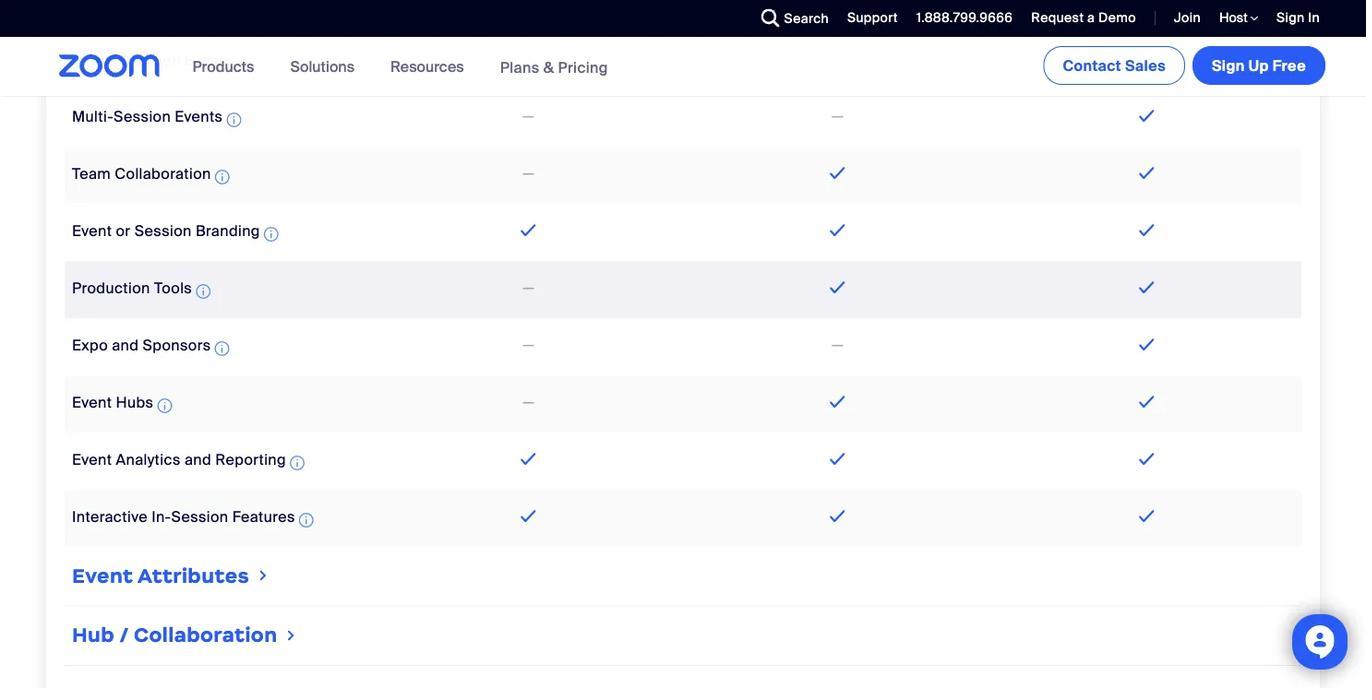 Task type: locate. For each thing, give the bounding box(es) containing it.
not included image
[[520, 106, 538, 128], [829, 106, 847, 128], [520, 335, 538, 357], [829, 335, 847, 357]]

events inside application
[[175, 107, 223, 126]]

or
[[116, 221, 131, 241]]

2 vertical spatial not included image
[[520, 392, 538, 414]]

included image
[[516, 47, 541, 69], [826, 47, 850, 69], [1135, 47, 1160, 69], [1135, 104, 1160, 126], [1135, 161, 1160, 184], [516, 219, 541, 241], [1135, 219, 1160, 241], [826, 276, 850, 298], [1135, 276, 1160, 298], [516, 448, 541, 470], [826, 448, 850, 470], [516, 505, 541, 527], [826, 505, 850, 527], [1135, 505, 1160, 527]]

in
[[1309, 9, 1320, 26]]

event for event attributes
[[72, 564, 133, 589]]

event analytics and reporting
[[72, 450, 286, 470]]

&
[[544, 57, 554, 77]]

right image inside event attributes cell
[[256, 567, 271, 585]]

session down event analytics and reporting application
[[171, 507, 229, 527]]

1 vertical spatial collaboration
[[134, 623, 277, 648]]

event or session branding image
[[264, 223, 279, 246]]

production
[[72, 278, 150, 298]]

sales
[[1126, 56, 1166, 75]]

sign left in
[[1277, 9, 1305, 26]]

single-
[[72, 50, 123, 70]]

zoom logo image
[[59, 54, 160, 78]]

3 event from the top
[[72, 450, 112, 470]]

and
[[112, 336, 139, 355], [185, 450, 212, 470]]

event hubs application
[[72, 393, 176, 417]]

1 not included image from the top
[[520, 163, 538, 185]]

1 vertical spatial events
[[175, 107, 223, 126]]

single-session events
[[72, 50, 233, 70]]

1 horizontal spatial right image
[[284, 626, 299, 645]]

1.888.799.9666 button
[[903, 0, 1018, 37], [917, 9, 1013, 26]]

not included image for production tools
[[520, 277, 538, 299]]

0 vertical spatial events
[[185, 50, 233, 70]]

and right the expo
[[112, 336, 139, 355]]

and right analytics
[[185, 450, 212, 470]]

products
[[193, 57, 254, 76]]

1 horizontal spatial and
[[185, 450, 212, 470]]

expo and sponsors
[[72, 336, 211, 355]]

1 event from the top
[[72, 221, 112, 241]]

join
[[1175, 9, 1201, 26]]

free
[[1273, 56, 1307, 75]]

event left analytics
[[72, 450, 112, 470]]

session right or
[[135, 221, 192, 241]]

session
[[123, 50, 181, 70], [114, 107, 171, 126], [135, 221, 192, 241], [171, 507, 229, 527]]

demo
[[1099, 9, 1137, 26]]

and inside the expo and sponsors application
[[112, 336, 139, 355]]

plans & pricing link
[[500, 57, 608, 77], [500, 57, 608, 77]]

banner
[[37, 37, 1330, 97]]

events left the multi-session events icon
[[175, 107, 223, 126]]

right image inside the hub / collaboration cell
[[284, 626, 299, 645]]

event hubs image
[[157, 395, 172, 417]]

not included image for event hubs
[[520, 392, 538, 414]]

not included image for team collaboration
[[520, 163, 538, 185]]

production tools application
[[72, 278, 214, 303]]

2 event from the top
[[72, 393, 112, 412]]

0 vertical spatial and
[[112, 336, 139, 355]]

events up the multi-session events icon
[[185, 50, 233, 70]]

right image for hub / collaboration
[[284, 626, 299, 645]]

collaboration inside application
[[115, 164, 211, 183]]

sign inside button
[[1212, 56, 1245, 75]]

interactive
[[72, 507, 148, 527]]

join link left host
[[1161, 0, 1206, 37]]

collaboration down multi-session events application
[[115, 164, 211, 183]]

in-
[[152, 507, 171, 527]]

support link
[[834, 0, 903, 37], [848, 9, 898, 26]]

events for single-session events
[[185, 50, 233, 70]]

event down interactive
[[72, 564, 133, 589]]

contact sales
[[1063, 56, 1166, 75]]

not included image
[[520, 163, 538, 185], [520, 277, 538, 299], [520, 392, 538, 414]]

expo and sponsors application
[[72, 336, 233, 360]]

event inside cell
[[72, 564, 133, 589]]

resources button
[[391, 37, 472, 96]]

join link
[[1161, 0, 1206, 37], [1175, 9, 1201, 26]]

interactive in-session features
[[72, 507, 295, 527]]

0 horizontal spatial and
[[112, 336, 139, 355]]

search
[[785, 10, 829, 27]]

1 horizontal spatial sign
[[1277, 9, 1305, 26]]

3 not included image from the top
[[520, 392, 538, 414]]

sign
[[1277, 9, 1305, 26], [1212, 56, 1245, 75]]

tools
[[154, 278, 192, 298]]

4 event from the top
[[72, 564, 133, 589]]

resources
[[391, 57, 464, 76]]

0 vertical spatial sign
[[1277, 9, 1305, 26]]

team collaboration
[[72, 164, 211, 183]]

right image
[[256, 567, 271, 585], [284, 626, 299, 645]]

session inside 'application'
[[171, 507, 229, 527]]

collaboration down attributes
[[134, 623, 277, 648]]

host button
[[1220, 9, 1259, 27]]

event left or
[[72, 221, 112, 241]]

session down single-session events
[[114, 107, 171, 126]]

1 vertical spatial right image
[[284, 626, 299, 645]]

multi-session events
[[72, 107, 223, 126]]

/
[[119, 623, 129, 648]]

request a demo link
[[1018, 0, 1141, 37], [1032, 9, 1137, 26]]

team
[[72, 164, 111, 183]]

cell
[[65, 674, 1302, 689]]

1 vertical spatial not included image
[[520, 277, 538, 299]]

a
[[1088, 9, 1095, 26]]

sign left up
[[1212, 56, 1245, 75]]

0 horizontal spatial sign
[[1212, 56, 1245, 75]]

0 vertical spatial collaboration
[[115, 164, 211, 183]]

pricing
[[558, 57, 608, 77]]

multi-session events application
[[72, 107, 245, 131]]

contact
[[1063, 56, 1122, 75]]

contact sales link
[[1044, 46, 1186, 85]]

sign in link
[[1263, 0, 1330, 37], [1277, 9, 1320, 26]]

2 not included image from the top
[[520, 277, 538, 299]]

solutions button
[[290, 37, 363, 96]]

0 horizontal spatial right image
[[256, 567, 271, 585]]

0 vertical spatial right image
[[256, 567, 271, 585]]

1 vertical spatial sign
[[1212, 56, 1245, 75]]

event
[[72, 221, 112, 241], [72, 393, 112, 412], [72, 450, 112, 470], [72, 564, 133, 589]]

1 vertical spatial and
[[185, 450, 212, 470]]

0 vertical spatial not included image
[[520, 163, 538, 185]]

included image
[[826, 161, 850, 184], [826, 219, 850, 241], [1135, 333, 1160, 355], [826, 390, 850, 413], [1135, 390, 1160, 413], [1135, 448, 1160, 470]]

collaboration
[[115, 164, 211, 183], [134, 623, 277, 648]]

sign up free
[[1212, 56, 1307, 75]]

event left hubs
[[72, 393, 112, 412]]

events
[[185, 50, 233, 70], [175, 107, 223, 126]]



Task type: vqa. For each thing, say whether or not it's contained in the screenshot.
the leftmost Sign
yes



Task type: describe. For each thing, give the bounding box(es) containing it.
request
[[1032, 9, 1084, 26]]

interactive in-session features application
[[72, 507, 317, 532]]

event or session branding application
[[72, 221, 282, 246]]

collaboration inside cell
[[134, 623, 277, 648]]

production tools image
[[196, 281, 211, 303]]

join link up meetings navigation
[[1175, 9, 1201, 26]]

event analytics and reporting application
[[72, 450, 308, 475]]

solutions
[[290, 57, 355, 76]]

hub / collaboration cell
[[65, 614, 1302, 658]]

sign in
[[1277, 9, 1320, 26]]

support
[[848, 9, 898, 26]]

banner containing contact sales
[[37, 37, 1330, 97]]

session inside application
[[135, 221, 192, 241]]

event hubs
[[72, 393, 154, 412]]

plans & pricing
[[500, 57, 608, 77]]

search button
[[748, 0, 834, 37]]

products button
[[193, 37, 263, 96]]

sign up free button
[[1193, 46, 1326, 85]]

expo and sponsors image
[[215, 338, 229, 360]]

hub
[[72, 623, 115, 648]]

event for event hubs
[[72, 393, 112, 412]]

multi-session events image
[[227, 109, 241, 131]]

production tools
[[72, 278, 192, 298]]

event attributes cell
[[65, 555, 1302, 599]]

team collaboration image
[[215, 166, 230, 188]]

plans
[[500, 57, 540, 77]]

team collaboration application
[[72, 164, 233, 188]]

events for multi-session events
[[175, 107, 223, 126]]

sign for sign in
[[1277, 9, 1305, 26]]

product information navigation
[[179, 37, 622, 97]]

and inside event analytics and reporting application
[[185, 450, 212, 470]]

reporting
[[215, 450, 286, 470]]

event or session branding
[[72, 221, 260, 241]]

event for event or session branding
[[72, 221, 112, 241]]

session up multi-session events
[[123, 50, 181, 70]]

features
[[232, 507, 295, 527]]

meetings navigation
[[1040, 37, 1330, 89]]

sponsors
[[143, 336, 211, 355]]

multi-
[[72, 107, 114, 126]]

event attributes
[[72, 564, 249, 589]]

up
[[1249, 56, 1269, 75]]

request a demo
[[1032, 9, 1137, 26]]

right image for event attributes
[[256, 567, 271, 585]]

sign for sign up free
[[1212, 56, 1245, 75]]

interactive in-session features image
[[299, 510, 314, 532]]

host
[[1220, 9, 1251, 26]]

1.888.799.9666
[[917, 9, 1013, 26]]

session inside application
[[114, 107, 171, 126]]

hub / collaboration
[[72, 623, 277, 648]]

event for event analytics and reporting
[[72, 450, 112, 470]]

hubs
[[116, 393, 154, 412]]

expo
[[72, 336, 108, 355]]

event analytics and reporting image
[[290, 452, 305, 475]]

branding
[[196, 221, 260, 241]]

analytics
[[116, 450, 181, 470]]

attributes
[[138, 564, 249, 589]]



